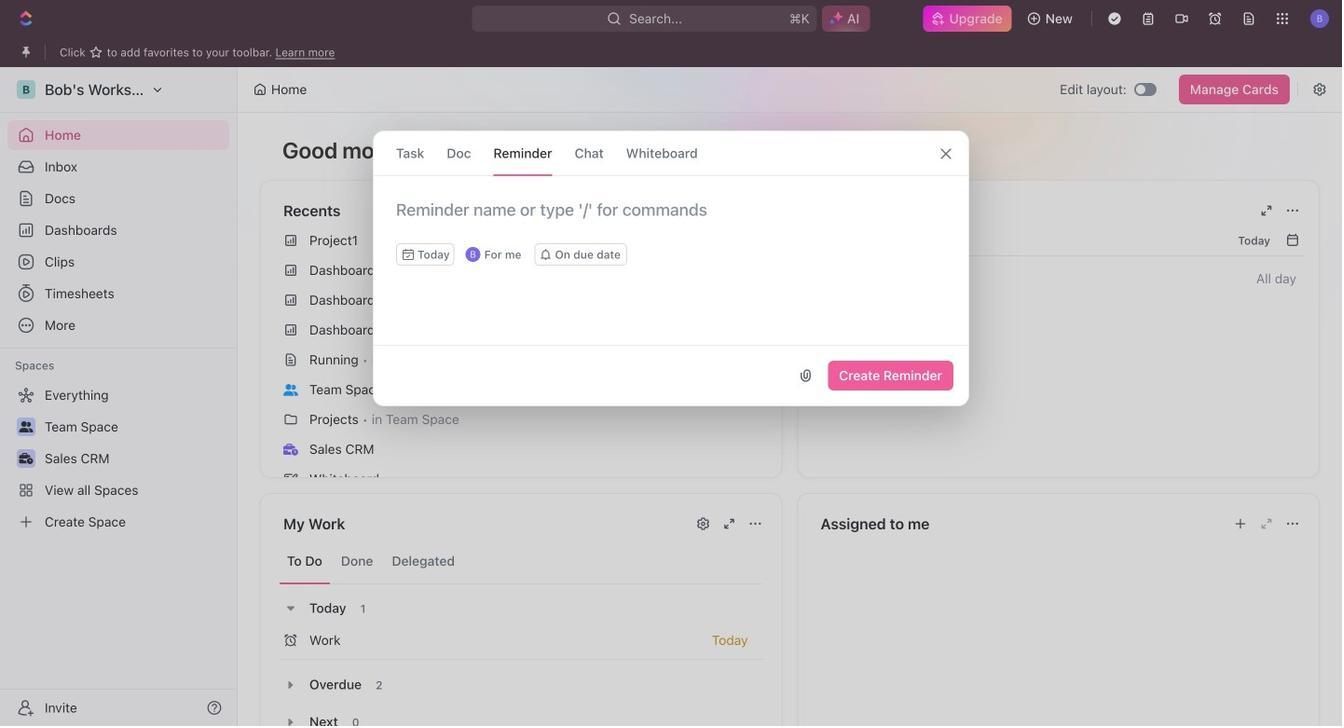 Task type: describe. For each thing, give the bounding box(es) containing it.
Reminder na﻿me or type '/' for commands text field
[[374, 199, 969, 243]]

business time image
[[283, 444, 298, 456]]

sidebar navigation
[[0, 67, 238, 726]]

user group image
[[283, 384, 298, 396]]



Task type: vqa. For each thing, say whether or not it's contained in the screenshot.
'Search apps…' Field
no



Task type: locate. For each thing, give the bounding box(es) containing it.
tree
[[7, 380, 229, 537]]

tab list
[[280, 539, 763, 585]]

tree inside sidebar navigation
[[7, 380, 229, 537]]

dialog
[[373, 131, 970, 407]]



